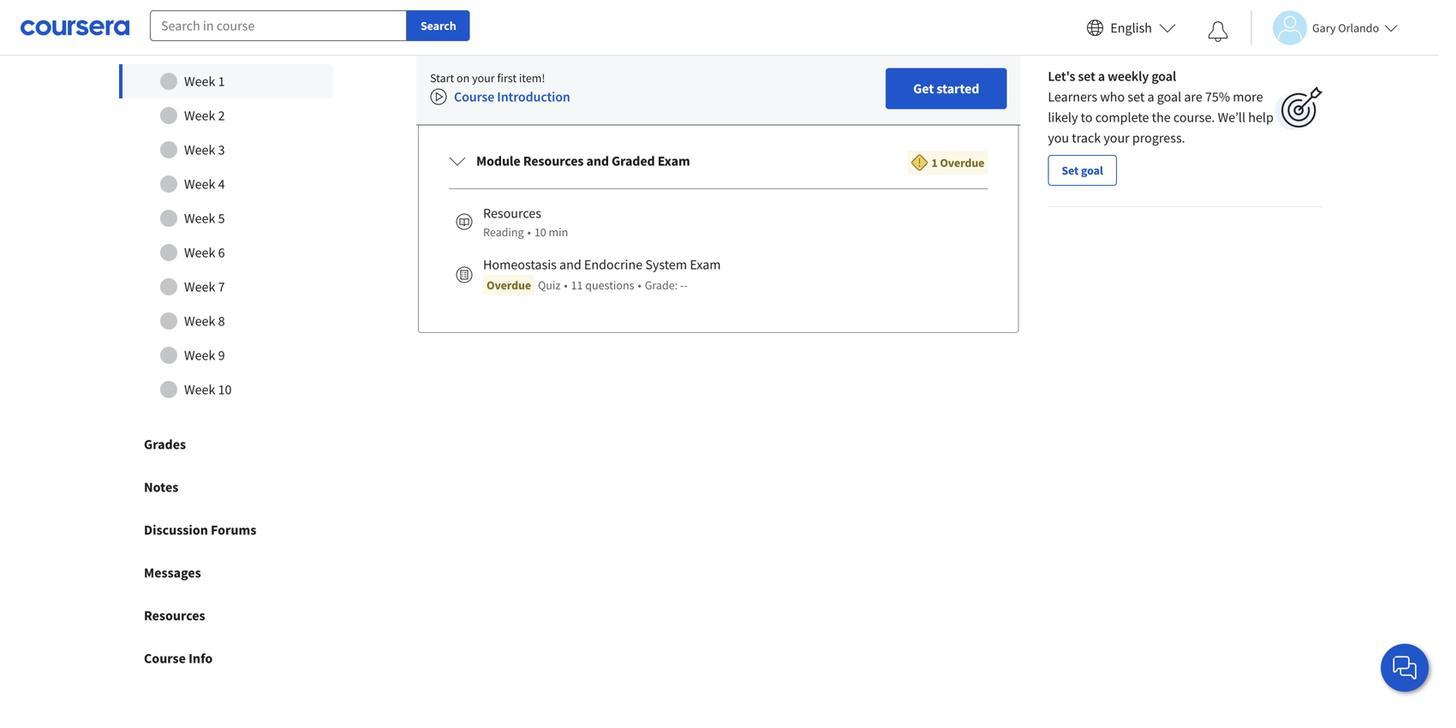 Task type: describe. For each thing, give the bounding box(es) containing it.
goal for a
[[1158, 88, 1182, 105]]

notes
[[144, 479, 179, 496]]

course for course introduction
[[454, 88, 495, 105]]

• inside resources reading • 10 min
[[528, 225, 531, 240]]

complete
[[1096, 109, 1150, 126]]

0 horizontal spatial 1
[[218, 73, 225, 90]]

0 vertical spatial set
[[1078, 68, 1096, 85]]

homeostasis
[[483, 256, 557, 273]]

practice problem set: endocrine concepts practice quiz • 8 questions
[[483, 62, 723, 97]]

week 1 link
[[119, 64, 333, 99]]

1 horizontal spatial and
[[587, 153, 609, 170]]

resources for resources reading • 10 min
[[483, 205, 542, 222]]

overdue inside homeostasis and endocrine system exam overdue quiz • 11 questions • grade: --
[[487, 278, 531, 293]]

quiz for practice
[[526, 81, 549, 97]]

goal for weekly
[[1152, 68, 1177, 85]]

orlando
[[1339, 20, 1380, 36]]

course for course info
[[144, 651, 186, 668]]

resources reading • 10 min
[[483, 205, 568, 240]]

item!
[[519, 70, 545, 86]]

let's set a weekly goal
[[1048, 68, 1177, 85]]

show notifications image
[[1208, 21, 1229, 42]]

endocrine inside homeostasis and endocrine system exam overdue quiz • 11 questions • grade: --
[[584, 256, 643, 273]]

quiz for homeostasis
[[538, 278, 561, 293]]

we'll
[[1218, 109, 1246, 126]]

search button
[[407, 10, 470, 41]]

introduction
[[497, 88, 571, 105]]

questions for endocrine
[[586, 278, 635, 293]]

start on your first item!
[[430, 70, 545, 86]]

course.
[[1174, 109, 1216, 126]]

discussion forums
[[144, 522, 256, 539]]

you
[[1048, 129, 1070, 147]]

week 2 link
[[119, 99, 333, 133]]

on
[[457, 70, 470, 86]]

likely
[[1048, 109, 1079, 126]]

1 practice from the top
[[483, 62, 529, 79]]

the
[[1152, 109, 1171, 126]]

grade:
[[645, 278, 678, 293]]

7
[[218, 279, 225, 296]]

3
[[218, 141, 225, 159]]

are
[[1185, 88, 1203, 105]]

set goal
[[1062, 163, 1104, 178]]

week for week 5
[[184, 210, 215, 227]]

help
[[1249, 109, 1274, 126]]

9
[[218, 347, 225, 364]]

1 vertical spatial 1
[[932, 155, 938, 171]]

8 inside 'practice problem set: endocrine concepts practice quiz • 8 questions'
[[559, 81, 565, 97]]

search
[[421, 18, 456, 33]]

discussion
[[144, 522, 208, 539]]

notes link
[[103, 466, 350, 509]]

week 3
[[184, 141, 225, 159]]

resources for resources
[[144, 608, 205, 625]]

week 7 link
[[119, 270, 333, 304]]

week 7
[[184, 279, 225, 296]]

• inside 'practice problem set: endocrine concepts practice quiz • 8 questions'
[[552, 81, 556, 97]]

0 horizontal spatial a
[[1099, 68, 1106, 85]]

gary orlando
[[1313, 20, 1380, 36]]

your inside learners who set a goal are 75% more likely to complete the course. we'll help you track your progress.
[[1104, 129, 1130, 147]]

• left "11"
[[564, 278, 568, 293]]

set:
[[584, 62, 606, 79]]

course info
[[144, 651, 213, 668]]

help center image
[[1395, 658, 1416, 679]]

10 inside resources reading • 10 min
[[535, 225, 547, 240]]

week for week 4
[[184, 176, 215, 193]]

5
[[218, 210, 225, 227]]

exam for module resources and graded exam
[[658, 153, 690, 170]]

discussion forums link
[[103, 509, 350, 552]]

start
[[430, 70, 454, 86]]

coursera image
[[21, 14, 129, 41]]

learners
[[1048, 88, 1098, 105]]

course info link
[[103, 638, 350, 681]]

• left grade:
[[638, 278, 642, 293]]

system
[[646, 256, 687, 273]]

weekly
[[1108, 68, 1149, 85]]

exam for homeostasis and endocrine system exam overdue quiz • 11 questions • grade: --
[[690, 256, 721, 273]]

week 1
[[184, 73, 225, 90]]

and inside homeostasis and endocrine system exam overdue quiz • 11 questions • grade: --
[[560, 256, 582, 273]]

week for week 2
[[184, 107, 215, 124]]



Task type: vqa. For each thing, say whether or not it's contained in the screenshot.
leftmost "7"
no



Task type: locate. For each thing, give the bounding box(es) containing it.
0 vertical spatial and
[[587, 153, 609, 170]]

and
[[587, 153, 609, 170], [560, 256, 582, 273]]

0 vertical spatial resources
[[523, 153, 584, 170]]

resources up reading
[[483, 205, 542, 222]]

resources
[[523, 153, 584, 170], [483, 205, 542, 222], [144, 608, 205, 625]]

endocrine left system
[[584, 256, 643, 273]]

course introduction
[[454, 88, 571, 105]]

grades
[[144, 436, 186, 453]]

week down week 7
[[184, 313, 215, 330]]

module
[[476, 153, 521, 170]]

week 6 link
[[119, 236, 333, 270]]

2 practice from the top
[[483, 81, 524, 97]]

week for week 10
[[184, 381, 215, 399]]

9 week from the top
[[184, 347, 215, 364]]

1 vertical spatial questions
[[586, 278, 635, 293]]

week 5
[[184, 210, 225, 227]]

week 9
[[184, 347, 225, 364]]

week 3 link
[[119, 133, 333, 167]]

0 horizontal spatial and
[[560, 256, 582, 273]]

0 horizontal spatial course
[[144, 651, 186, 668]]

1 down get
[[932, 155, 938, 171]]

week for week 6
[[184, 244, 215, 261]]

1 vertical spatial overdue
[[487, 278, 531, 293]]

questions down the set:
[[567, 81, 616, 97]]

chat with us image
[[1392, 655, 1419, 682]]

week 8
[[184, 313, 225, 330]]

1 vertical spatial endocrine
[[584, 256, 643, 273]]

1 horizontal spatial course
[[454, 88, 495, 105]]

graded
[[612, 153, 655, 170]]

progress.
[[1133, 129, 1186, 147]]

a up the
[[1148, 88, 1155, 105]]

endocrine inside 'practice problem set: endocrine concepts practice quiz • 8 questions'
[[609, 62, 667, 79]]

first
[[497, 70, 517, 86]]

week left 2
[[184, 107, 215, 124]]

set
[[1078, 68, 1096, 85], [1128, 88, 1145, 105]]

1
[[218, 73, 225, 90], [932, 155, 938, 171]]

english
[[1111, 19, 1153, 36]]

concepts
[[670, 62, 723, 79]]

endocrine right the set:
[[609, 62, 667, 79]]

week for week 8
[[184, 313, 215, 330]]

10 week from the top
[[184, 381, 215, 399]]

4
[[218, 176, 225, 193]]

0 vertical spatial 1
[[218, 73, 225, 90]]

week
[[184, 73, 215, 90], [184, 107, 215, 124], [184, 141, 215, 159], [184, 176, 215, 193], [184, 210, 215, 227], [184, 244, 215, 261], [184, 279, 215, 296], [184, 313, 215, 330], [184, 347, 215, 364], [184, 381, 215, 399]]

and left graded
[[587, 153, 609, 170]]

4 week from the top
[[184, 176, 215, 193]]

week up the "week 2"
[[184, 73, 215, 90]]

week 9 link
[[119, 339, 333, 373]]

week left '4'
[[184, 176, 215, 193]]

learners who set a goal are 75% more likely to complete the course. we'll help you track your progress.
[[1048, 88, 1274, 147]]

gary
[[1313, 20, 1336, 36]]

week 2
[[184, 107, 225, 124]]

exam right system
[[690, 256, 721, 273]]

0 vertical spatial your
[[472, 70, 495, 86]]

0 vertical spatial a
[[1099, 68, 1106, 85]]

0 horizontal spatial overdue
[[487, 278, 531, 293]]

1 overdue
[[932, 155, 985, 171]]

1 vertical spatial set
[[1128, 88, 1145, 105]]

week 4 link
[[119, 167, 333, 201]]

get started button
[[886, 68, 1007, 109]]

your
[[472, 70, 495, 86], [1104, 129, 1130, 147]]

set inside learners who set a goal are 75% more likely to complete the course. we'll help you track your progress.
[[1128, 88, 1145, 105]]

messages link
[[103, 552, 350, 595]]

quiz left "11"
[[538, 278, 561, 293]]

get
[[914, 80, 934, 97]]

info
[[189, 651, 213, 668]]

a
[[1099, 68, 1106, 85], [1148, 88, 1155, 105]]

10
[[535, 225, 547, 240], [218, 381, 232, 399]]

track
[[1072, 129, 1101, 147]]

course left info on the bottom of page
[[144, 651, 186, 668]]

english button
[[1080, 0, 1184, 56]]

Search in course text field
[[150, 10, 407, 41]]

your down complete
[[1104, 129, 1130, 147]]

6
[[218, 244, 225, 261]]

75%
[[1206, 88, 1231, 105]]

• down problem
[[552, 81, 556, 97]]

reading
[[483, 225, 524, 240]]

goal up the
[[1158, 88, 1182, 105]]

1 - from the left
[[680, 278, 684, 293]]

a up who
[[1099, 68, 1106, 85]]

week for week 1
[[184, 73, 215, 90]]

week down week 9
[[184, 381, 215, 399]]

messages
[[144, 565, 201, 582]]

week left 6
[[184, 244, 215, 261]]

0 vertical spatial quiz
[[526, 81, 549, 97]]

1 horizontal spatial 8
[[559, 81, 565, 97]]

problem
[[532, 62, 581, 79]]

to
[[1081, 109, 1093, 126]]

get started
[[914, 80, 980, 97]]

course down the on
[[454, 88, 495, 105]]

2 vertical spatial resources
[[144, 608, 205, 625]]

0 vertical spatial exam
[[658, 153, 690, 170]]

gary orlando button
[[1251, 11, 1399, 45]]

5 week from the top
[[184, 210, 215, 227]]

1 vertical spatial your
[[1104, 129, 1130, 147]]

week 6
[[184, 244, 225, 261]]

1 horizontal spatial a
[[1148, 88, 1155, 105]]

forums
[[211, 522, 256, 539]]

homeostasis and endocrine system exam overdue quiz • 11 questions • grade: --
[[483, 256, 721, 293]]

questions inside 'practice problem set: endocrine concepts practice quiz • 8 questions'
[[567, 81, 616, 97]]

0 vertical spatial 8
[[559, 81, 565, 97]]

0 horizontal spatial set
[[1078, 68, 1096, 85]]

week left 5
[[184, 210, 215, 227]]

quiz down problem
[[526, 81, 549, 97]]

0 vertical spatial practice
[[483, 62, 529, 79]]

week left 7 on the top of page
[[184, 279, 215, 296]]

week for week 3
[[184, 141, 215, 159]]

week 10
[[184, 381, 232, 399]]

0 horizontal spatial 8
[[218, 313, 225, 330]]

overdue down the started on the top right
[[940, 155, 985, 171]]

set down weekly
[[1128, 88, 1145, 105]]

week left the 9
[[184, 347, 215, 364]]

min
[[549, 225, 568, 240]]

•
[[552, 81, 556, 97], [528, 225, 531, 240], [564, 278, 568, 293], [638, 278, 642, 293]]

module resources and graded exam
[[476, 153, 690, 170]]

1 horizontal spatial 1
[[932, 155, 938, 171]]

2 week from the top
[[184, 107, 215, 124]]

10 left min
[[535, 225, 547, 240]]

1 week from the top
[[184, 73, 215, 90]]

1 vertical spatial exam
[[690, 256, 721, 273]]

11
[[571, 278, 583, 293]]

0 horizontal spatial 10
[[218, 381, 232, 399]]

8
[[559, 81, 565, 97], [218, 313, 225, 330]]

0 vertical spatial questions
[[567, 81, 616, 97]]

quiz
[[526, 81, 549, 97], [538, 278, 561, 293]]

1 vertical spatial course
[[144, 651, 186, 668]]

0 vertical spatial goal
[[1152, 68, 1177, 85]]

0 vertical spatial endocrine
[[609, 62, 667, 79]]

goal right set at the right top
[[1082, 163, 1104, 178]]

grades link
[[103, 423, 350, 466]]

week for week 9
[[184, 347, 215, 364]]

quiz inside homeostasis and endocrine system exam overdue quiz • 11 questions • grade: --
[[538, 278, 561, 293]]

8 down problem
[[559, 81, 565, 97]]

1 vertical spatial a
[[1148, 88, 1155, 105]]

let's
[[1048, 68, 1076, 85]]

questions
[[567, 81, 616, 97], [586, 278, 635, 293]]

exam inside homeostasis and endocrine system exam overdue quiz • 11 questions • grade: --
[[690, 256, 721, 273]]

0 horizontal spatial your
[[472, 70, 495, 86]]

exam right graded
[[658, 153, 690, 170]]

resources inside resources reading • 10 min
[[483, 205, 542, 222]]

8 down 7 on the top of page
[[218, 313, 225, 330]]

1 vertical spatial quiz
[[538, 278, 561, 293]]

endocrine
[[609, 62, 667, 79], [584, 256, 643, 273]]

1 vertical spatial 10
[[218, 381, 232, 399]]

1 vertical spatial 8
[[218, 313, 225, 330]]

started
[[937, 80, 980, 97]]

1 horizontal spatial 10
[[535, 225, 547, 240]]

0 vertical spatial overdue
[[940, 155, 985, 171]]

set up the 'learners'
[[1078, 68, 1096, 85]]

more
[[1233, 88, 1264, 105]]

• right reading
[[528, 225, 531, 240]]

1 vertical spatial resources
[[483, 205, 542, 222]]

resources right module
[[523, 153, 584, 170]]

who
[[1101, 88, 1125, 105]]

2 vertical spatial goal
[[1082, 163, 1104, 178]]

week 5 link
[[119, 201, 333, 236]]

week left 3 at the left top
[[184, 141, 215, 159]]

10 down week 9 link
[[218, 381, 232, 399]]

week 10 link
[[119, 373, 333, 407]]

quiz inside 'practice problem set: endocrine concepts practice quiz • 8 questions'
[[526, 81, 549, 97]]

and up "11"
[[560, 256, 582, 273]]

practice
[[483, 62, 529, 79], [483, 81, 524, 97]]

1 horizontal spatial your
[[1104, 129, 1130, 147]]

week 4
[[184, 176, 225, 193]]

1 vertical spatial and
[[560, 256, 582, 273]]

1 vertical spatial goal
[[1158, 88, 1182, 105]]

week inside "link"
[[184, 279, 215, 296]]

a inside learners who set a goal are 75% more likely to complete the course. we'll help you track your progress.
[[1148, 88, 1155, 105]]

3 week from the top
[[184, 141, 215, 159]]

6 week from the top
[[184, 244, 215, 261]]

2 - from the left
[[684, 278, 688, 293]]

2
[[218, 107, 225, 124]]

1 horizontal spatial overdue
[[940, 155, 985, 171]]

questions inside homeostasis and endocrine system exam overdue quiz • 11 questions • grade: --
[[586, 278, 635, 293]]

week for week 7
[[184, 279, 215, 296]]

set goal button
[[1048, 155, 1117, 186]]

1 horizontal spatial set
[[1128, 88, 1145, 105]]

1 up 2
[[218, 73, 225, 90]]

resources link
[[103, 595, 350, 638]]

week 8 link
[[119, 304, 333, 339]]

overdue down homeostasis
[[487, 278, 531, 293]]

questions right "11"
[[586, 278, 635, 293]]

0 vertical spatial 10
[[535, 225, 547, 240]]

goal right weekly
[[1152, 68, 1177, 85]]

questions for set:
[[567, 81, 616, 97]]

goal inside button
[[1082, 163, 1104, 178]]

goal
[[1152, 68, 1177, 85], [1158, 88, 1182, 105], [1082, 163, 1104, 178]]

your right the on
[[472, 70, 495, 86]]

1 vertical spatial practice
[[483, 81, 524, 97]]

set
[[1062, 163, 1079, 178]]

8 week from the top
[[184, 313, 215, 330]]

course introduction link
[[430, 88, 571, 109]]

resources down messages
[[144, 608, 205, 625]]

goal inside learners who set a goal are 75% more likely to complete the course. we'll help you track your progress.
[[1158, 88, 1182, 105]]

7 week from the top
[[184, 279, 215, 296]]

0 vertical spatial course
[[454, 88, 495, 105]]



